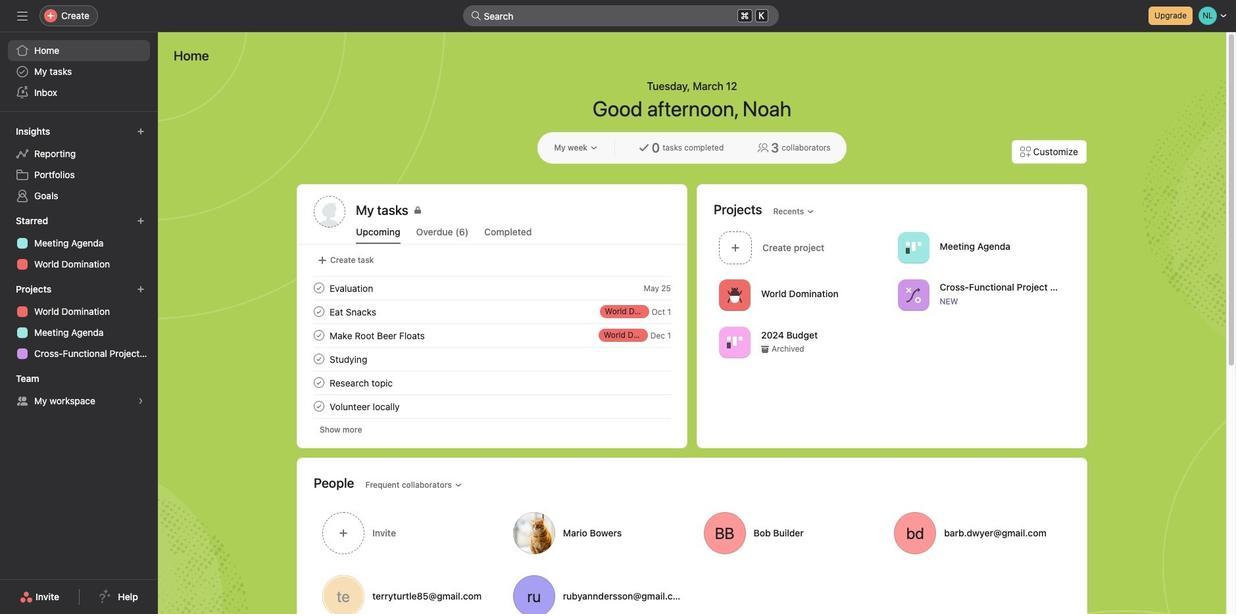 Task type: describe. For each thing, give the bounding box(es) containing it.
new project or portfolio image
[[137, 286, 145, 293]]

new insights image
[[137, 128, 145, 136]]

add profile photo image
[[314, 196, 345, 228]]

mark complete image for 3rd mark complete option from the bottom
[[311, 351, 327, 367]]

board image
[[727, 335, 743, 350]]

Search tasks, projects, and more text field
[[463, 5, 779, 26]]

see details, my workspace image
[[137, 397, 145, 405]]

line_and_symbols image
[[906, 287, 921, 303]]

bug image
[[727, 287, 743, 303]]

3 mark complete image from the top
[[311, 375, 327, 391]]

4 mark complete checkbox from the top
[[311, 375, 327, 391]]

1 mark complete image from the top
[[311, 280, 327, 296]]

Mark complete checkbox
[[311, 328, 327, 343]]



Task type: locate. For each thing, give the bounding box(es) containing it.
3 mark complete checkbox from the top
[[311, 351, 327, 367]]

starred element
[[0, 209, 158, 278]]

Mark complete checkbox
[[311, 280, 327, 296], [311, 304, 327, 320], [311, 351, 327, 367], [311, 375, 327, 391], [311, 399, 327, 415]]

mark complete image up mark complete checkbox
[[311, 304, 327, 320]]

5 mark complete checkbox from the top
[[311, 399, 327, 415]]

1 vertical spatial mark complete image
[[311, 351, 327, 367]]

0 vertical spatial mark complete image
[[311, 304, 327, 320]]

2 mark complete image from the top
[[311, 351, 327, 367]]

None field
[[463, 5, 779, 26]]

4 mark complete image from the top
[[311, 399, 327, 415]]

board image
[[906, 240, 921, 256]]

prominent image
[[471, 11, 481, 21]]

insights element
[[0, 120, 158, 209]]

mark complete image
[[311, 280, 327, 296], [311, 328, 327, 343], [311, 375, 327, 391], [311, 399, 327, 415]]

1 mark complete checkbox from the top
[[311, 280, 327, 296]]

hide sidebar image
[[17, 11, 28, 21]]

1 mark complete image from the top
[[311, 304, 327, 320]]

2 mark complete checkbox from the top
[[311, 304, 327, 320]]

add items to starred image
[[137, 217, 145, 225]]

mark complete image for 2nd mark complete option from the top of the page
[[311, 304, 327, 320]]

2 mark complete image from the top
[[311, 328, 327, 343]]

mark complete image down mark complete checkbox
[[311, 351, 327, 367]]

global element
[[0, 32, 158, 111]]

teams element
[[0, 367, 158, 415]]

mark complete image
[[311, 304, 327, 320], [311, 351, 327, 367]]

projects element
[[0, 278, 158, 367]]



Task type: vqa. For each thing, say whether or not it's contained in the screenshot.
option
no



